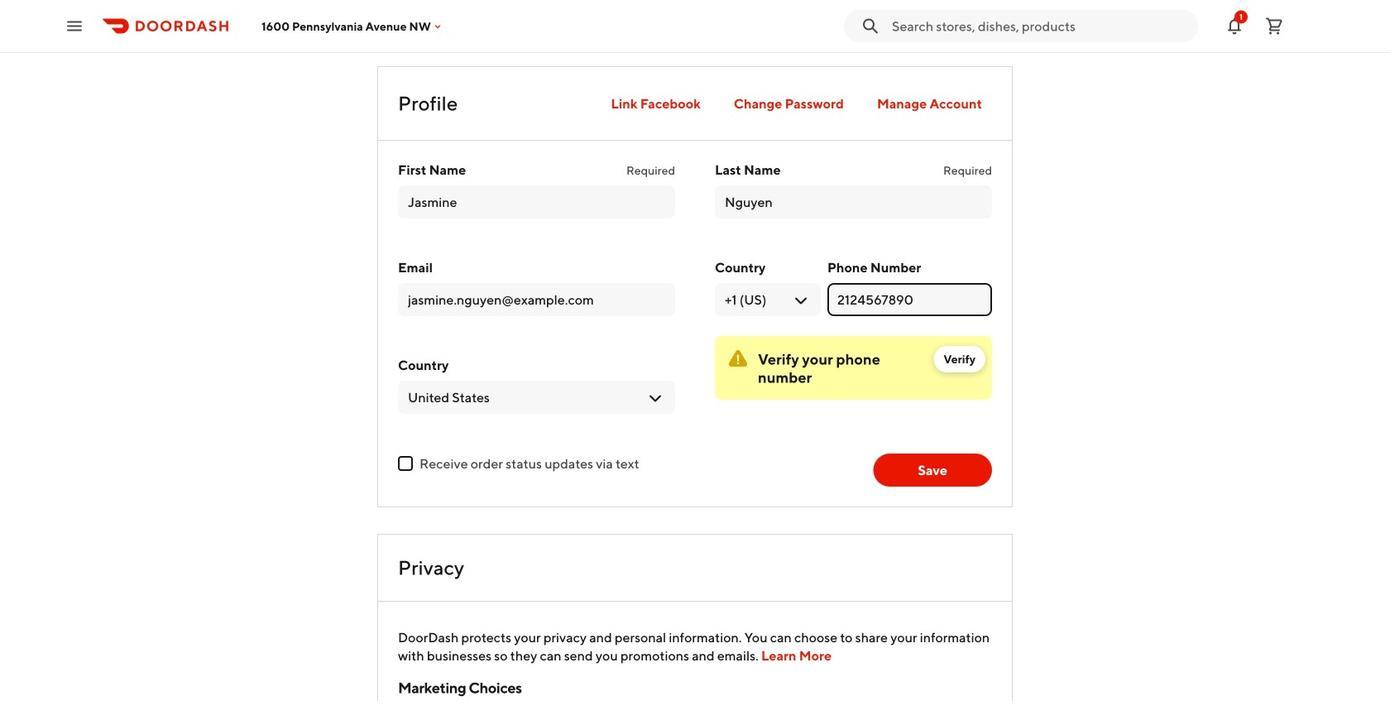 Task type: describe. For each thing, give the bounding box(es) containing it.
notification bell image
[[1225, 16, 1245, 36]]



Task type: vqa. For each thing, say whether or not it's contained in the screenshot.
"phone field"
yes



Task type: locate. For each thing, give the bounding box(es) containing it.
Store search: begin typing to search for stores available on DoorDash text field
[[893, 17, 1189, 35]]

open menu image
[[65, 16, 84, 36]]

status
[[715, 336, 993, 400]]

None telephone field
[[838, 291, 983, 309]]

0 items, open order cart image
[[1265, 16, 1285, 36]]

None checkbox
[[398, 456, 413, 471]]

None text field
[[408, 193, 666, 211], [725, 193, 983, 211], [408, 193, 666, 211], [725, 193, 983, 211]]

None email field
[[408, 291, 666, 309]]



